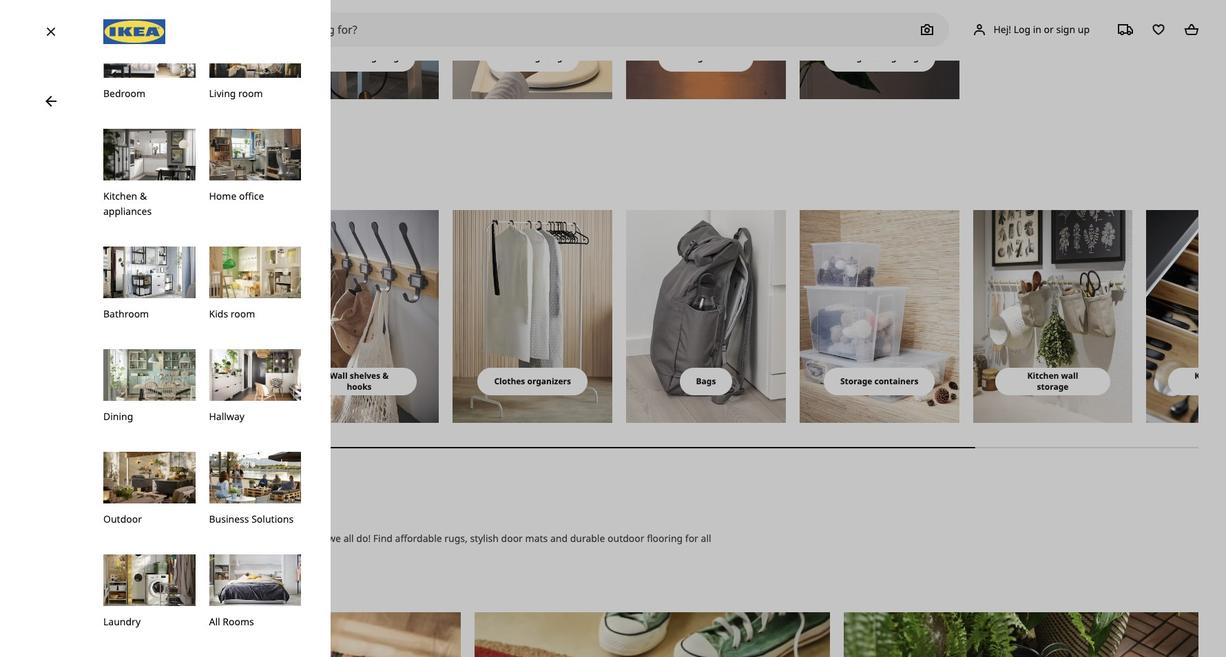 Task type: locate. For each thing, give the bounding box(es) containing it.
& up new
[[150, 501, 163, 524]]

living room
[[209, 87, 263, 100]]

rugs
[[106, 501, 146, 524]]

flooring up tie
[[167, 501, 232, 524]]

room right living
[[238, 87, 263, 100]]

solutions
[[252, 513, 293, 526]]

all down rug
[[159, 547, 169, 560]]

& inside the kitchen & appliances
[[140, 190, 147, 203]]

flooring
[[167, 501, 232, 524], [647, 532, 683, 545]]

1 vertical spatial room
[[231, 307, 255, 320]]

1 horizontal spatial flooring
[[647, 532, 683, 545]]

0 horizontal spatial and
[[139, 547, 156, 560]]

all right for
[[701, 532, 711, 545]]

bedroom link
[[103, 26, 195, 101]]

appliances
[[103, 205, 152, 218]]

all rooms
[[209, 615, 254, 629]]

kitchen & appliances link
[[103, 129, 195, 219]]

hallway
[[209, 410, 244, 423]]

all rooms link
[[209, 555, 301, 630]]

0 horizontal spatial flooring
[[167, 501, 232, 524]]

and
[[550, 532, 568, 545], [139, 547, 156, 560]]

shopping bag image
[[1178, 16, 1205, 43]]

flooring left for
[[647, 532, 683, 545]]

rugs,
[[444, 532, 468, 545]]

0 vertical spatial and
[[550, 532, 568, 545]]

office
[[239, 190, 264, 203]]

1 vertical spatial &
[[150, 501, 163, 524]]

& up appliances on the left
[[140, 190, 147, 203]]

0 vertical spatial &
[[140, 190, 147, 203]]

all right we
[[343, 532, 354, 545]]

0 vertical spatial flooring
[[167, 501, 232, 524]]

None search field
[[190, 12, 949, 47]]

&
[[140, 190, 147, 203], [150, 501, 163, 524]]

bathroom
[[103, 307, 149, 320]]

do!
[[356, 532, 371, 545]]

1 horizontal spatial and
[[550, 532, 568, 545]]

1 horizontal spatial &
[[150, 501, 163, 524]]

find
[[373, 532, 393, 545]]

sign
[[1056, 23, 1075, 36]]

need
[[106, 532, 130, 545]]

0 horizontal spatial &
[[140, 190, 147, 203]]

2 vertical spatial room
[[229, 532, 254, 545]]

room
[[238, 87, 263, 100], [231, 307, 255, 320], [229, 532, 254, 545]]

1 vertical spatial flooring
[[647, 532, 683, 545]]

& for kitchen
[[140, 190, 147, 203]]

rooms
[[223, 615, 254, 629]]

spaces
[[106, 547, 137, 560]]

0 vertical spatial room
[[238, 87, 263, 100]]

home
[[209, 190, 236, 203]]

and down new
[[139, 547, 156, 560]]

kids
[[209, 307, 228, 320]]

1 vertical spatial and
[[139, 547, 156, 560]]

room down business solutions
[[229, 532, 254, 545]]

laundry
[[103, 615, 141, 629]]

flooring inside the need a new rug to tie your room together? sure, we all do! find affordable rugs, stylish door mats and durable outdoor flooring for all spaces and all sizes.
[[647, 532, 683, 545]]

submenu for rooms element
[[90, 4, 315, 657]]

room right "kids"
[[231, 307, 255, 320]]

home office
[[209, 190, 264, 203]]

all
[[343, 532, 354, 545], [701, 532, 711, 545], [159, 547, 169, 560]]

and right mats
[[550, 532, 568, 545]]

log
[[1014, 23, 1031, 36]]

hej! log in or sign up link
[[955, 16, 1106, 43]]

0 horizontal spatial all
[[159, 547, 169, 560]]



Task type: vqa. For each thing, say whether or not it's contained in the screenshot.
Home office 'link'
yes



Task type: describe. For each thing, give the bounding box(es) containing it.
outdoor
[[103, 513, 142, 526]]

your
[[206, 532, 227, 545]]

track order image
[[1112, 16, 1139, 43]]

business
[[209, 513, 249, 526]]

bedroom
[[103, 87, 145, 100]]

dining
[[103, 410, 133, 423]]

living room link
[[209, 26, 301, 101]]

living
[[209, 87, 236, 100]]

favorites image
[[1145, 16, 1172, 43]]

hej! log in or sign up
[[994, 23, 1090, 36]]

home office link
[[209, 129, 301, 204]]

door
[[501, 532, 523, 545]]

outdoor link
[[103, 452, 195, 527]]

to
[[180, 532, 190, 545]]

stylish
[[470, 532, 499, 545]]

ikea logotype, go to start page image
[[103, 19, 165, 44]]

together?
[[256, 532, 300, 545]]

or
[[1044, 23, 1054, 36]]

in
[[1033, 23, 1041, 36]]

need a new rug to tie your room together? sure, we all do! find affordable rugs, stylish door mats and durable outdoor flooring for all spaces and all sizes.
[[106, 532, 711, 560]]

rug
[[162, 532, 178, 545]]

2 horizontal spatial all
[[701, 532, 711, 545]]

mats
[[525, 532, 548, 545]]

room for living room
[[238, 87, 263, 100]]

kitchen
[[103, 190, 137, 203]]

rugs & flooring
[[106, 501, 232, 524]]

business solutions
[[209, 513, 293, 526]]

durable
[[570, 532, 605, 545]]

tie
[[192, 532, 203, 545]]

room inside the need a new rug to tie your room together? sure, we all do! find affordable rugs, stylish door mats and durable outdoor flooring for all spaces and all sizes.
[[229, 532, 254, 545]]

kitchen & appliances
[[103, 190, 152, 218]]

dining link
[[103, 349, 195, 425]]

laundry link
[[103, 555, 195, 630]]

bathroom link
[[103, 247, 195, 322]]

for
[[685, 532, 698, 545]]

new
[[141, 532, 159, 545]]

business solutions link
[[209, 452, 301, 527]]

hallway link
[[209, 349, 301, 425]]

kids room
[[209, 307, 255, 320]]

a
[[133, 532, 138, 545]]

1 horizontal spatial all
[[343, 532, 354, 545]]

affordable
[[395, 532, 442, 545]]

sizes.
[[172, 547, 196, 560]]

all
[[209, 615, 220, 629]]

room for kids room
[[231, 307, 255, 320]]

sure,
[[302, 532, 325, 545]]

& for rugs
[[150, 501, 163, 524]]

outdoor
[[608, 532, 644, 545]]

kids room link
[[209, 247, 301, 322]]

up
[[1078, 23, 1090, 36]]

we
[[328, 532, 341, 545]]

hej!
[[994, 23, 1011, 36]]



